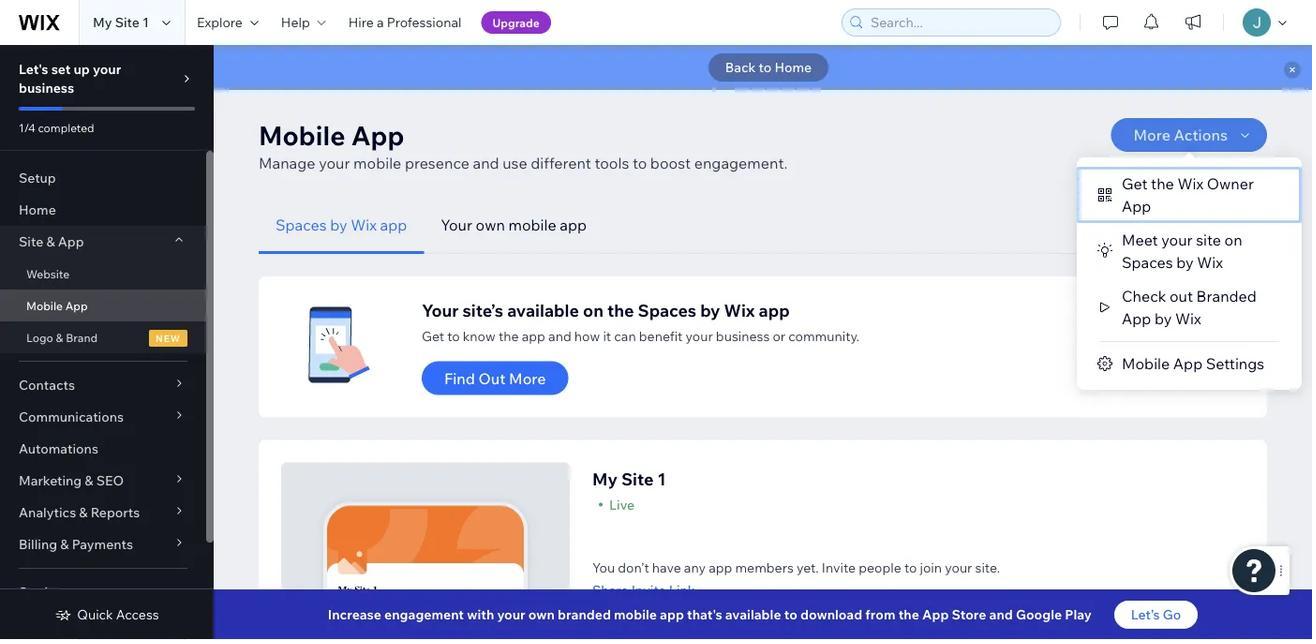 Task type: vqa. For each thing, say whether or not it's contained in the screenshot.
to in the button
yes



Task type: describe. For each thing, give the bounding box(es) containing it.
find out more
[[444, 369, 546, 388]]

0 vertical spatial my site 1
[[93, 14, 149, 30]]

boost
[[650, 154, 691, 172]]

let's go button
[[1114, 601, 1198, 629]]

how
[[574, 328, 600, 344]]

benefit
[[639, 328, 683, 344]]

with
[[467, 609, 484, 619]]

app inside popup button
[[58, 233, 84, 250]]

billing
[[19, 536, 57, 553]]

0 horizontal spatial invite
[[376, 609, 396, 619]]

the right from
[[899, 606, 919, 623]]

access
[[116, 606, 159, 623]]

completed
[[38, 120, 94, 135]]

or
[[773, 328, 786, 344]]

to for site's
[[447, 328, 460, 344]]

the inside get the wix owner app
[[1151, 174, 1174, 193]]

check out branded app by wix button
[[1077, 279, 1302, 336]]

community.
[[789, 328, 860, 344]]

menu containing get the wix owner app
[[1077, 167, 1302, 381]]

by inside your site's available on the spaces by wix app get to know the app and how it can benefit your business or community.
[[700, 299, 720, 321]]

site & app button
[[0, 226, 206, 258]]

site up live
[[621, 469, 654, 490]]

upgrade button
[[481, 11, 551, 34]]

use
[[503, 154, 527, 172]]

presence
[[405, 154, 469, 172]]

find
[[444, 369, 475, 388]]

home inside home link
[[19, 202, 56, 218]]

quick
[[77, 606, 113, 623]]

your inside let's set up your business
[[93, 61, 121, 77]]

quick access button
[[55, 606, 159, 623]]

join
[[920, 559, 942, 576]]

new
[[156, 332, 181, 344]]

mobile inside button
[[508, 216, 556, 234]]

website link
[[0, 258, 206, 290]]

more actions
[[1134, 126, 1228, 144]]

payments
[[72, 536, 133, 553]]

branded
[[558, 606, 611, 623]]

contacts button
[[0, 369, 206, 401]]

engagement.
[[694, 154, 788, 172]]

your inside meet your site on spaces by wix
[[1162, 231, 1193, 249]]

more inside dropdown button
[[1134, 126, 1171, 144]]

available inside your site's available on the spaces by wix app get to know the app and how it can benefit your business or community.
[[507, 299, 579, 321]]

2 horizontal spatial my
[[592, 469, 618, 490]]

logo & brand
[[26, 330, 98, 344]]

contacts
[[19, 377, 75, 393]]

home inside the back to home button
[[775, 59, 812, 75]]

you don't have any app members yet. invite people to join your site. share invite link
[[592, 559, 1000, 598]]

home link
[[0, 194, 206, 226]]

marketing
[[19, 472, 82, 489]]

tab list containing spaces by wix app
[[259, 197, 1267, 254]]

people
[[859, 559, 901, 576]]

app inside mobile app manage your mobile presence and use different tools to boost engagement.
[[351, 119, 404, 151]]

& for analytics
[[79, 504, 88, 521]]

billing & payments
[[19, 536, 133, 553]]

1 horizontal spatial available
[[725, 606, 781, 623]]

automations link
[[0, 433, 206, 465]]

business inside your site's available on the spaces by wix app get to know the app and how it can benefit your business or community.
[[716, 328, 770, 344]]

your own mobile app
[[441, 216, 587, 234]]

2 horizontal spatial my site 1
[[592, 469, 666, 490]]

branded
[[1197, 287, 1257, 306]]

mobile app
[[26, 299, 88, 313]]

help
[[281, 14, 310, 30]]

back to home
[[725, 59, 812, 75]]

spaces by wix app button
[[259, 197, 424, 254]]

us
[[486, 609, 495, 619]]

mobile for mobile app settings
[[1122, 354, 1170, 373]]

mobile app manage your mobile presence and use different tools to boost engagement.
[[259, 119, 788, 172]]

1/4
[[19, 120, 35, 135]]

let's set up your business
[[19, 61, 121, 96]]

on for site
[[1225, 231, 1243, 249]]

set
[[51, 61, 71, 77]]

0 vertical spatial my
[[93, 14, 112, 30]]

own inside button
[[476, 216, 505, 234]]

mobile app settings
[[1122, 354, 1265, 373]]

get inside your site's available on the spaces by wix app get to know the app and how it can benefit your business or community.
[[422, 328, 444, 344]]

2 horizontal spatial invite
[[822, 559, 856, 576]]

app inside check out branded app by wix
[[1122, 309, 1151, 328]]

back to home button
[[708, 53, 829, 82]]

seo
[[96, 472, 124, 489]]

to for app
[[633, 154, 647, 172]]

link
[[669, 582, 695, 598]]

communications button
[[0, 401, 206, 433]]

site & app
[[19, 233, 84, 250]]

billing & payments button
[[0, 529, 206, 561]]

and inside your site's available on the spaces by wix app get to know the app and how it can benefit your business or community.
[[548, 328, 571, 344]]

your inside mobile app manage your mobile presence and use different tools to boost engagement.
[[319, 154, 350, 172]]

share
[[592, 582, 629, 598]]

chat
[[449, 609, 465, 619]]

& for logo
[[56, 330, 63, 344]]

google
[[1016, 606, 1062, 623]]

let's
[[1131, 606, 1160, 623]]

app up or
[[759, 299, 790, 321]]

to inside button
[[759, 59, 772, 75]]

play
[[1065, 606, 1092, 623]]

wix inside spaces by wix app button
[[351, 216, 377, 234]]

your for site's
[[422, 299, 459, 321]]

setup link
[[0, 162, 206, 194]]

back to home alert
[[214, 45, 1312, 90]]

mobile inside mobile app manage your mobile presence and use different tools to boost engagement.
[[353, 154, 401, 172]]

site's
[[463, 299, 503, 321]]

1 vertical spatial invite
[[632, 582, 666, 598]]

you
[[592, 559, 615, 576]]

live
[[609, 496, 635, 513]]

chat with us
[[449, 609, 495, 619]]

app inside you don't have any app members yet. invite people to join your site. share invite link
[[709, 559, 732, 576]]

spaces inside your site's available on the spaces by wix app get to know the app and how it can benefit your business or community.
[[638, 299, 697, 321]]

get inside get the wix owner app
[[1122, 174, 1148, 193]]

meet
[[1122, 231, 1158, 249]]

marketing & seo
[[19, 472, 124, 489]]

mobile app link
[[0, 290, 206, 321]]

mobile for mobile app manage your mobile presence and use different tools to boost engagement.
[[259, 119, 345, 151]]

hire
[[348, 14, 374, 30]]

& for billing
[[60, 536, 69, 553]]

meet your site on spaces by wix
[[1122, 231, 1243, 272]]

more actions button
[[1111, 118, 1267, 152]]

hire a professional link
[[337, 0, 473, 45]]



Task type: locate. For each thing, give the bounding box(es) containing it.
1 vertical spatial spaces
[[1122, 253, 1173, 272]]

1 vertical spatial your
[[422, 299, 459, 321]]

& inside popup button
[[46, 233, 55, 250]]

0 horizontal spatial own
[[476, 216, 505, 234]]

up
[[74, 61, 90, 77]]

& right the 'logo'
[[56, 330, 63, 344]]

your left site's
[[422, 299, 459, 321]]

app left how
[[522, 328, 545, 344]]

check
[[1122, 287, 1166, 306]]

2 horizontal spatial and
[[989, 606, 1013, 623]]

your site's available on the spaces by wix app get to know the app and how it can benefit your business or community.
[[422, 299, 860, 344]]

1 up the increase
[[373, 584, 378, 596]]

app down different
[[560, 216, 587, 234]]

marketing & seo button
[[0, 465, 206, 497]]

2 horizontal spatial mobile
[[614, 606, 657, 623]]

my up let's set up your business
[[93, 14, 112, 30]]

let's
[[19, 61, 48, 77]]

your for own
[[441, 216, 472, 234]]

0 vertical spatial business
[[19, 80, 74, 96]]

0 horizontal spatial my site 1
[[93, 14, 149, 30]]

your own mobile app button
[[424, 197, 604, 254]]

0 vertical spatial mobile
[[259, 119, 345, 151]]

to right tools
[[633, 154, 647, 172]]

site up website
[[19, 233, 43, 250]]

1 horizontal spatial mobile
[[508, 216, 556, 234]]

2 vertical spatial spaces
[[638, 299, 697, 321]]

business inside let's set up your business
[[19, 80, 74, 96]]

to down 'share invite link' button
[[784, 606, 797, 623]]

analytics & reports button
[[0, 497, 206, 529]]

mobile down the use
[[508, 216, 556, 234]]

your inside you don't have any app members yet. invite people to join your site. share invite link
[[945, 559, 972, 576]]

0 vertical spatial invite
[[822, 559, 856, 576]]

wix inside get the wix owner app
[[1178, 174, 1204, 193]]

and inside mobile app manage your mobile presence and use different tools to boost engagement.
[[473, 154, 499, 172]]

2 vertical spatial mobile
[[1122, 354, 1170, 373]]

analytics & reports
[[19, 504, 140, 521]]

0 vertical spatial and
[[473, 154, 499, 172]]

check out branded app by wix
[[1122, 287, 1257, 328]]

have
[[652, 559, 681, 576]]

your
[[441, 216, 472, 234], [422, 299, 459, 321]]

settings
[[1206, 354, 1265, 373], [19, 584, 71, 600]]

& left "seo"
[[85, 472, 93, 489]]

more inside button
[[509, 369, 546, 388]]

on inside meet your site on spaces by wix
[[1225, 231, 1243, 249]]

0 vertical spatial available
[[507, 299, 579, 321]]

meet your site on spaces by wix button
[[1077, 223, 1302, 279]]

1 horizontal spatial mobile
[[259, 119, 345, 151]]

1 horizontal spatial business
[[716, 328, 770, 344]]

available right that's
[[725, 606, 781, 623]]

don't
[[618, 559, 649, 576]]

0 horizontal spatial mobile
[[353, 154, 401, 172]]

1 horizontal spatial settings
[[1206, 354, 1265, 373]]

& up website
[[46, 233, 55, 250]]

0 horizontal spatial and
[[473, 154, 499, 172]]

with
[[467, 606, 494, 623]]

1 vertical spatial get
[[422, 328, 444, 344]]

to left "know"
[[447, 328, 460, 344]]

2 vertical spatial my site 1
[[338, 584, 378, 596]]

your
[[93, 61, 121, 77], [319, 154, 350, 172], [1162, 231, 1193, 249], [686, 328, 713, 344], [945, 559, 972, 576], [497, 606, 526, 623]]

1 vertical spatial available
[[725, 606, 781, 623]]

mobile up manage
[[259, 119, 345, 151]]

and left how
[[548, 328, 571, 344]]

site up let's set up your business
[[115, 14, 140, 30]]

1 vertical spatial on
[[583, 299, 604, 321]]

store
[[952, 606, 986, 623]]

more right out
[[509, 369, 546, 388]]

tools
[[595, 154, 629, 172]]

site inside popup button
[[19, 233, 43, 250]]

settings inside button
[[1206, 354, 1265, 373]]

0 vertical spatial mobile
[[353, 154, 401, 172]]

professional
[[387, 14, 462, 30]]

on inside your site's available on the spaces by wix app get to know the app and how it can benefit your business or community.
[[583, 299, 604, 321]]

1 vertical spatial mobile
[[508, 216, 556, 234]]

your right up
[[93, 61, 121, 77]]

wix inside check out branded app by wix
[[1175, 309, 1201, 328]]

2 horizontal spatial spaces
[[1122, 253, 1173, 272]]

own down the use
[[476, 216, 505, 234]]

& inside 'dropdown button'
[[60, 536, 69, 553]]

out
[[1170, 287, 1193, 306]]

site up the increase
[[354, 584, 370, 596]]

app down link
[[660, 606, 684, 623]]

and
[[473, 154, 499, 172], [548, 328, 571, 344], [989, 606, 1013, 623]]

1 left explore at the left of page
[[143, 14, 149, 30]]

0 vertical spatial spaces
[[276, 216, 327, 234]]

mobile inside button
[[1122, 354, 1170, 373]]

mobile for mobile app
[[26, 299, 63, 313]]

spaces down meet
[[1122, 253, 1173, 272]]

engagement
[[384, 606, 464, 623]]

your inside your site's available on the spaces by wix app get to know the app and how it can benefit your business or community.
[[422, 299, 459, 321]]

mobile
[[259, 119, 345, 151], [26, 299, 63, 313], [1122, 354, 1170, 373]]

own
[[476, 216, 505, 234], [529, 606, 555, 623]]

2 vertical spatial 1
[[373, 584, 378, 596]]

1 vertical spatial business
[[716, 328, 770, 344]]

spaces inside meet your site on spaces by wix
[[1122, 253, 1173, 272]]

brand
[[66, 330, 98, 344]]

0 horizontal spatial my
[[93, 14, 112, 30]]

settings down branded
[[1206, 354, 1265, 373]]

2 vertical spatial invite
[[376, 609, 396, 619]]

my site 1 up let's set up your business
[[93, 14, 149, 30]]

my site 1 up live
[[592, 469, 666, 490]]

1 up have
[[658, 469, 666, 490]]

out
[[479, 369, 506, 388]]

menu
[[1077, 167, 1302, 381]]

0 vertical spatial more
[[1134, 126, 1171, 144]]

find out more button
[[422, 361, 569, 395]]

back
[[725, 59, 756, 75]]

available up how
[[507, 299, 579, 321]]

1
[[143, 14, 149, 30], [658, 469, 666, 490], [373, 584, 378, 596]]

1 horizontal spatial 1
[[373, 584, 378, 596]]

help button
[[270, 0, 337, 45]]

& right billing
[[60, 536, 69, 553]]

spaces by wix app
[[276, 216, 407, 234]]

communications
[[19, 409, 124, 425]]

settings down billing
[[19, 584, 71, 600]]

different
[[531, 154, 591, 172]]

your inside button
[[441, 216, 472, 234]]

that's
[[687, 606, 722, 623]]

0 horizontal spatial 1
[[143, 14, 149, 30]]

know
[[463, 328, 496, 344]]

Search... field
[[865, 9, 1054, 36]]

logo
[[26, 330, 53, 344]]

by inside check out branded app by wix
[[1155, 309, 1172, 328]]

wix inside your site's available on the spaces by wix app get to know the app and how it can benefit your business or community.
[[724, 299, 755, 321]]

increase
[[328, 606, 381, 623]]

1 horizontal spatial invite
[[632, 582, 666, 598]]

my up live
[[592, 469, 618, 490]]

your down presence
[[441, 216, 472, 234]]

1/4 completed
[[19, 120, 94, 135]]

0 horizontal spatial mobile
[[26, 299, 63, 313]]

1 horizontal spatial on
[[1225, 231, 1243, 249]]

0 vertical spatial own
[[476, 216, 505, 234]]

home
[[775, 59, 812, 75], [19, 202, 56, 218]]

site
[[1196, 231, 1221, 249]]

it
[[603, 328, 611, 344]]

2 vertical spatial and
[[989, 606, 1013, 623]]

1 horizontal spatial and
[[548, 328, 571, 344]]

mobile down check
[[1122, 354, 1170, 373]]

by inside meet your site on spaces by wix
[[1177, 253, 1194, 272]]

app
[[351, 119, 404, 151], [1122, 197, 1151, 216], [58, 233, 84, 250], [65, 299, 88, 313], [1122, 309, 1151, 328], [1173, 354, 1203, 373], [922, 606, 949, 623]]

settings link
[[0, 576, 206, 608]]

reports
[[91, 504, 140, 521]]

tab list
[[259, 197, 1267, 254]]

more
[[1134, 126, 1171, 144], [509, 369, 546, 388]]

0 horizontal spatial home
[[19, 202, 56, 218]]

actions
[[1174, 126, 1228, 144]]

download
[[800, 606, 862, 623]]

2 horizontal spatial mobile
[[1122, 354, 1170, 373]]

settings inside sidebar element
[[19, 584, 71, 600]]

0 horizontal spatial available
[[507, 299, 579, 321]]

the up can
[[607, 299, 634, 321]]

explore
[[197, 14, 243, 30]]

to for engagement
[[784, 606, 797, 623]]

2 horizontal spatial 1
[[658, 469, 666, 490]]

and right store
[[989, 606, 1013, 623]]

1 horizontal spatial home
[[775, 59, 812, 75]]

business
[[19, 80, 74, 96], [716, 328, 770, 344]]

spaces up benefit
[[638, 299, 697, 321]]

app right the "any"
[[709, 559, 732, 576]]

app inside button
[[560, 216, 587, 234]]

mobile inside mobile app manage your mobile presence and use different tools to boost engagement.
[[259, 119, 345, 151]]

& for marketing
[[85, 472, 93, 489]]

to
[[759, 59, 772, 75], [633, 154, 647, 172], [447, 328, 460, 344], [904, 559, 917, 576], [784, 606, 797, 623]]

and left the use
[[473, 154, 499, 172]]

wix inside meet your site on spaces by wix
[[1197, 253, 1223, 272]]

1 vertical spatial settings
[[19, 584, 71, 600]]

business left or
[[716, 328, 770, 344]]

to inside mobile app manage your mobile presence and use different tools to boost engagement.
[[633, 154, 647, 172]]

to right back
[[759, 59, 772, 75]]

own left branded
[[529, 606, 555, 623]]

on for available
[[583, 299, 604, 321]]

manage
[[259, 154, 315, 172]]

1 vertical spatial my site 1
[[592, 469, 666, 490]]

0 horizontal spatial on
[[583, 299, 604, 321]]

the right "know"
[[499, 328, 519, 344]]

get left "know"
[[422, 328, 444, 344]]

on up how
[[583, 299, 604, 321]]

your right manage
[[319, 154, 350, 172]]

1 vertical spatial and
[[548, 328, 571, 344]]

1 horizontal spatial more
[[1134, 126, 1171, 144]]

0 horizontal spatial settings
[[19, 584, 71, 600]]

0 vertical spatial home
[[775, 59, 812, 75]]

get the wix owner app
[[1122, 174, 1254, 216]]

home right back
[[775, 59, 812, 75]]

1 horizontal spatial spaces
[[638, 299, 697, 321]]

your right join
[[945, 559, 972, 576]]

my site 1 up the increase
[[338, 584, 378, 596]]

2 vertical spatial my
[[338, 584, 352, 596]]

1 vertical spatial more
[[509, 369, 546, 388]]

hire a professional
[[348, 14, 462, 30]]

wix
[[1178, 174, 1204, 193], [351, 216, 377, 234], [1197, 253, 1223, 272], [724, 299, 755, 321], [1175, 309, 1201, 328]]

0 vertical spatial get
[[1122, 174, 1148, 193]]

1 horizontal spatial my
[[338, 584, 352, 596]]

& left reports
[[79, 504, 88, 521]]

to left join
[[904, 559, 917, 576]]

1 horizontal spatial get
[[1122, 174, 1148, 193]]

mobile down website
[[26, 299, 63, 313]]

1 vertical spatial my
[[592, 469, 618, 490]]

your left site
[[1162, 231, 1193, 249]]

sidebar element
[[0, 45, 214, 640]]

on right site
[[1225, 231, 1243, 249]]

website
[[26, 267, 70, 281]]

0 vertical spatial your
[[441, 216, 472, 234]]

invite right yet.
[[822, 559, 856, 576]]

quick access
[[77, 606, 159, 623]]

to inside your site's available on the spaces by wix app get to know the app and how it can benefit your business or community.
[[447, 328, 460, 344]]

owner
[[1207, 174, 1254, 193]]

mobile down share
[[614, 606, 657, 623]]

0 horizontal spatial more
[[509, 369, 546, 388]]

go
[[1163, 606, 1181, 623]]

0 vertical spatial on
[[1225, 231, 1243, 249]]

share invite link button
[[592, 582, 1000, 598]]

0 horizontal spatial business
[[19, 80, 74, 96]]

1 vertical spatial 1
[[658, 469, 666, 490]]

spaces down manage
[[276, 216, 327, 234]]

1 horizontal spatial own
[[529, 606, 555, 623]]

app down presence
[[380, 216, 407, 234]]

0 vertical spatial settings
[[1206, 354, 1265, 373]]

to inside you don't have any app members yet. invite people to join your site. share invite link
[[904, 559, 917, 576]]

home down setup
[[19, 202, 56, 218]]

automations
[[19, 441, 98, 457]]

the down the more actions
[[1151, 174, 1174, 193]]

mobile inside sidebar element
[[26, 299, 63, 313]]

1 vertical spatial own
[[529, 606, 555, 623]]

business down let's
[[19, 80, 74, 96]]

invite down don't
[[632, 582, 666, 598]]

get up meet
[[1122, 174, 1148, 193]]

your inside your site's available on the spaces by wix app get to know the app and how it can benefit your business or community.
[[686, 328, 713, 344]]

any
[[684, 559, 706, 576]]

0 horizontal spatial spaces
[[276, 216, 327, 234]]

your right benefit
[[686, 328, 713, 344]]

let's go
[[1131, 606, 1181, 623]]

app inside button
[[380, 216, 407, 234]]

mobile left presence
[[353, 154, 401, 172]]

2 vertical spatial mobile
[[614, 606, 657, 623]]

spaces
[[276, 216, 327, 234], [1122, 253, 1173, 272], [638, 299, 697, 321]]

1 horizontal spatial my site 1
[[338, 584, 378, 596]]

app
[[380, 216, 407, 234], [560, 216, 587, 234], [759, 299, 790, 321], [522, 328, 545, 344], [709, 559, 732, 576], [660, 606, 684, 623]]

your right us
[[497, 606, 526, 623]]

1 vertical spatial mobile
[[26, 299, 63, 313]]

my up the increase
[[338, 584, 352, 596]]

upgrade
[[493, 15, 540, 30]]

1 vertical spatial home
[[19, 202, 56, 218]]

setup
[[19, 170, 56, 186]]

more left 'actions'
[[1134, 126, 1171, 144]]

app inside get the wix owner app
[[1122, 197, 1151, 216]]

0 vertical spatial 1
[[143, 14, 149, 30]]

invite left chat
[[376, 609, 396, 619]]

spaces inside spaces by wix app button
[[276, 216, 327, 234]]

& for site
[[46, 233, 55, 250]]

0 horizontal spatial get
[[422, 328, 444, 344]]



